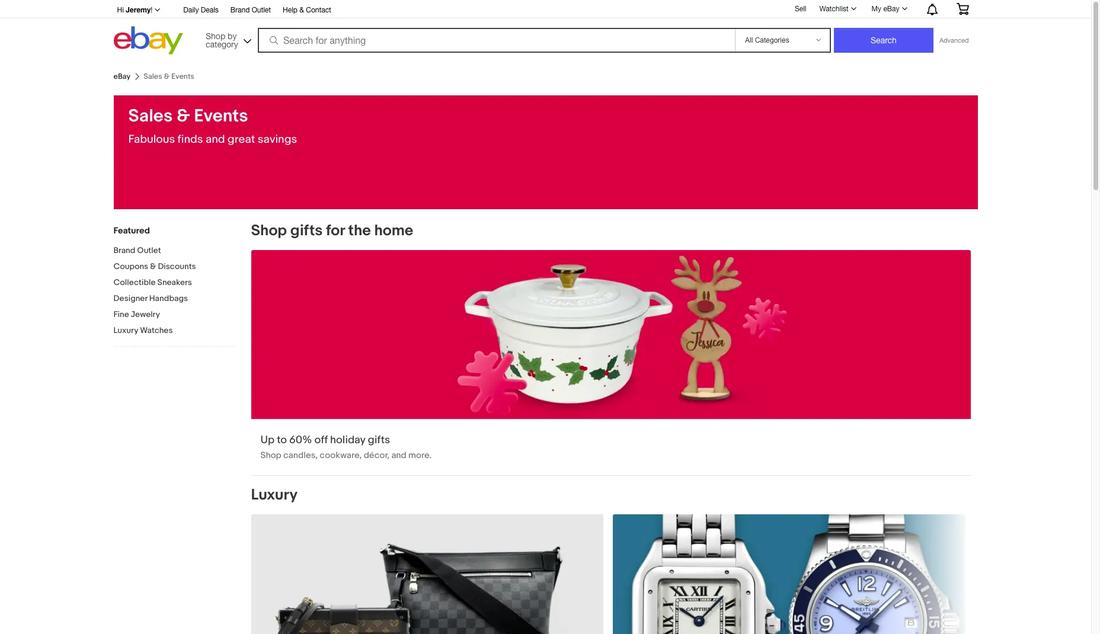 Task type: vqa. For each thing, say whether or not it's contained in the screenshot.
shop gifts for the home
yes



Task type: locate. For each thing, give the bounding box(es) containing it.
designer handbags link
[[114, 293, 235, 305]]

gifts inside up to 60% off holiday gifts shop candles, cookware, décor, and more.
[[368, 434, 390, 447]]

brand up coupons
[[114, 245, 135, 255]]

& for help
[[300, 6, 304, 14]]

none submit inside shop by category banner
[[834, 28, 934, 53]]

advanced link
[[934, 28, 975, 52]]

0 horizontal spatial luxury
[[114, 325, 138, 335]]

0 vertical spatial &
[[300, 6, 304, 14]]

discounts
[[158, 261, 196, 271]]

the
[[348, 222, 371, 240]]

0 vertical spatial outlet
[[252, 6, 271, 14]]

0 horizontal spatial and
[[206, 133, 225, 146]]

ebay inside account navigation
[[883, 5, 899, 13]]

more.
[[408, 450, 432, 461]]

&
[[300, 6, 304, 14], [177, 106, 190, 127], [150, 261, 156, 271]]

0 vertical spatial shop
[[206, 31, 225, 41]]

& inside help & contact link
[[300, 6, 304, 14]]

& for sales
[[177, 106, 190, 127]]

0 horizontal spatial gifts
[[290, 222, 323, 240]]

2 vertical spatial shop
[[261, 450, 281, 461]]

1 vertical spatial brand outlet link
[[114, 245, 235, 257]]

1 horizontal spatial and
[[391, 450, 406, 461]]

ebay up sales
[[114, 72, 131, 81]]

0 vertical spatial and
[[206, 133, 225, 146]]

1 horizontal spatial brand
[[230, 6, 250, 14]]

and left more.
[[391, 450, 406, 461]]

0 vertical spatial brand
[[230, 6, 250, 14]]

outlet for brand outlet
[[252, 6, 271, 14]]

brand up by at the left
[[230, 6, 250, 14]]

watchlist
[[819, 5, 849, 13]]

brand for brand outlet coupons & discounts collectible sneakers designer handbags fine jewelry luxury watches
[[114, 245, 135, 255]]

1 vertical spatial ebay
[[114, 72, 131, 81]]

brand outlet link up discounts at the top left of the page
[[114, 245, 235, 257]]

luxury down candles,
[[251, 486, 298, 505]]

0 vertical spatial luxury
[[114, 325, 138, 335]]

advanced
[[939, 37, 969, 44]]

brand
[[230, 6, 250, 14], [114, 245, 135, 255]]

2 vertical spatial &
[[150, 261, 156, 271]]

& inside sales & events fabulous finds and great savings
[[177, 106, 190, 127]]

outlet inside account navigation
[[252, 6, 271, 14]]

outlet inside brand outlet coupons & discounts collectible sneakers designer handbags fine jewelry luxury watches
[[137, 245, 161, 255]]

daily
[[183, 6, 199, 14]]

outlet left help
[[252, 6, 271, 14]]

main content
[[244, 222, 978, 634]]

0 horizontal spatial &
[[150, 261, 156, 271]]

luxury down fine
[[114, 325, 138, 335]]

& right help
[[300, 6, 304, 14]]

brand outlet link up by at the left
[[230, 4, 271, 17]]

1 horizontal spatial ebay
[[883, 5, 899, 13]]

sell
[[795, 5, 806, 13]]

your shopping cart image
[[956, 3, 969, 15]]

category
[[206, 39, 238, 49]]

1 vertical spatial and
[[391, 450, 406, 461]]

None text field
[[251, 250, 971, 476], [251, 515, 604, 634], [613, 515, 966, 634], [251, 250, 971, 476], [251, 515, 604, 634], [613, 515, 966, 634]]

ebay right my
[[883, 5, 899, 13]]

0 vertical spatial ebay
[[883, 5, 899, 13]]

gifts up décor,
[[368, 434, 390, 447]]

1 horizontal spatial outlet
[[252, 6, 271, 14]]

jeremy
[[126, 5, 151, 14]]

1 horizontal spatial &
[[177, 106, 190, 127]]

shop gifts for the home
[[251, 222, 413, 240]]

brand inside brand outlet coupons & discounts collectible sneakers designer handbags fine jewelry luxury watches
[[114, 245, 135, 255]]

sales
[[128, 106, 173, 127]]

main content containing shop gifts for the home
[[244, 222, 978, 634]]

help & contact link
[[283, 4, 331, 17]]

up
[[261, 434, 274, 447]]

1 vertical spatial gifts
[[368, 434, 390, 447]]

shop by category button
[[200, 26, 254, 52]]

1 vertical spatial luxury
[[251, 486, 298, 505]]

sneakers
[[157, 277, 192, 287]]

& up finds
[[177, 106, 190, 127]]

for
[[326, 222, 345, 240]]

0 horizontal spatial outlet
[[137, 245, 161, 255]]

brand inside account navigation
[[230, 6, 250, 14]]

luxury
[[114, 325, 138, 335], [251, 486, 298, 505]]

décor,
[[364, 450, 389, 461]]

coupons & discounts link
[[114, 261, 235, 273]]

outlet up coupons
[[137, 245, 161, 255]]

1 vertical spatial outlet
[[137, 245, 161, 255]]

0 horizontal spatial brand
[[114, 245, 135, 255]]

None submit
[[834, 28, 934, 53]]

brand outlet link
[[230, 4, 271, 17], [114, 245, 235, 257]]

ebay
[[883, 5, 899, 13], [114, 72, 131, 81]]

1 vertical spatial brand
[[114, 245, 135, 255]]

1 vertical spatial shop
[[251, 222, 287, 240]]

1 horizontal spatial luxury
[[251, 486, 298, 505]]

brand for brand outlet
[[230, 6, 250, 14]]

luxury watches link
[[114, 325, 235, 337]]

home
[[374, 222, 413, 240]]

0 horizontal spatial ebay
[[114, 72, 131, 81]]

and
[[206, 133, 225, 146], [391, 450, 406, 461]]

contact
[[306, 6, 331, 14]]

& right coupons
[[150, 261, 156, 271]]

1 vertical spatial &
[[177, 106, 190, 127]]

shop inside shop by category
[[206, 31, 225, 41]]

gifts
[[290, 222, 323, 240], [368, 434, 390, 447]]

gifts left for
[[290, 222, 323, 240]]

and down "events"
[[206, 133, 225, 146]]

outlet
[[252, 6, 271, 14], [137, 245, 161, 255]]

handbags
[[149, 293, 188, 303]]

shop
[[206, 31, 225, 41], [251, 222, 287, 240], [261, 450, 281, 461]]

sales & events fabulous finds and great savings
[[128, 106, 297, 146]]

my ebay
[[872, 5, 899, 13]]

2 horizontal spatial &
[[300, 6, 304, 14]]

fine jewelry link
[[114, 309, 235, 321]]

1 horizontal spatial gifts
[[368, 434, 390, 447]]



Task type: describe. For each thing, give the bounding box(es) containing it.
help
[[283, 6, 298, 14]]

great
[[228, 133, 255, 146]]

help & contact
[[283, 6, 331, 14]]

up to 60% off holiday gifts shop candles, cookware, décor, and more.
[[261, 434, 432, 461]]

my
[[872, 5, 881, 13]]

shop inside up to 60% off holiday gifts shop candles, cookware, décor, and more.
[[261, 450, 281, 461]]

fabulous
[[128, 133, 175, 146]]

and inside up to 60% off holiday gifts shop candles, cookware, décor, and more.
[[391, 450, 406, 461]]

cookware,
[[320, 450, 362, 461]]

fine
[[114, 309, 129, 319]]

featured
[[114, 225, 150, 236]]

candles,
[[283, 450, 318, 461]]

sell link
[[789, 5, 812, 13]]

watchlist link
[[813, 2, 862, 16]]

collectible sneakers link
[[114, 277, 235, 289]]

outlet for brand outlet coupons & discounts collectible sneakers designer handbags fine jewelry luxury watches
[[137, 245, 161, 255]]

collectible
[[114, 277, 156, 287]]

shop by category banner
[[111, 0, 978, 57]]

ebay link
[[114, 72, 131, 81]]

holiday
[[330, 434, 365, 447]]

shop by category
[[206, 31, 238, 49]]

watches
[[140, 325, 173, 335]]

events
[[194, 106, 248, 127]]

0 vertical spatial gifts
[[290, 222, 323, 240]]

!
[[151, 6, 152, 14]]

daily deals
[[183, 6, 219, 14]]

hi
[[117, 6, 124, 14]]

0 vertical spatial brand outlet link
[[230, 4, 271, 17]]

luxury inside main content
[[251, 486, 298, 505]]

to
[[277, 434, 287, 447]]

finds
[[178, 133, 203, 146]]

savings
[[258, 133, 297, 146]]

brand outlet
[[230, 6, 271, 14]]

luxury inside brand outlet coupons & discounts collectible sneakers designer handbags fine jewelry luxury watches
[[114, 325, 138, 335]]

brand outlet coupons & discounts collectible sneakers designer handbags fine jewelry luxury watches
[[114, 245, 196, 335]]

by
[[228, 31, 237, 41]]

deals
[[201, 6, 219, 14]]

account navigation
[[111, 0, 978, 18]]

my ebay link
[[865, 2, 913, 16]]

designer
[[114, 293, 147, 303]]

off
[[314, 434, 328, 447]]

jewelry
[[131, 309, 160, 319]]

shop for shop by category
[[206, 31, 225, 41]]

shop for shop gifts for the home
[[251, 222, 287, 240]]

and inside sales & events fabulous finds and great savings
[[206, 133, 225, 146]]

hi jeremy !
[[117, 5, 152, 14]]

daily deals link
[[183, 4, 219, 17]]

& inside brand outlet coupons & discounts collectible sneakers designer handbags fine jewelry luxury watches
[[150, 261, 156, 271]]

coupons
[[114, 261, 148, 271]]

60%
[[289, 434, 312, 447]]

Search for anything text field
[[260, 29, 733, 52]]



